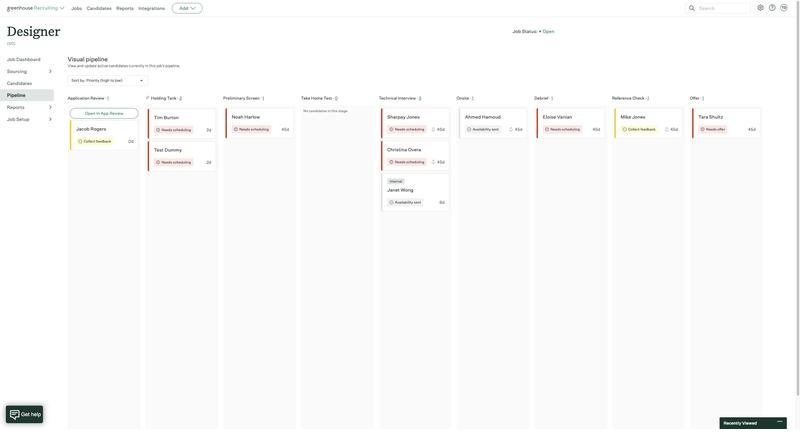 Task type: vqa. For each thing, say whether or not it's contained in the screenshot.
NEEDS for Test
yes



Task type: locate. For each thing, give the bounding box(es) containing it.
needs for christina
[[395, 160, 406, 164]]

job inside job setup link
[[7, 116, 15, 122]]

jones right the mike
[[632, 114, 646, 120]]

in right currently
[[145, 64, 148, 68]]

2 vertical spatial job
[[7, 116, 15, 122]]

candidates down sourcing
[[7, 80, 32, 86]]

test
[[324, 96, 332, 101], [154, 147, 164, 153]]

1 vertical spatial test
[[154, 147, 164, 153]]

sourcing
[[7, 68, 27, 74]]

0 vertical spatial candidates
[[87, 5, 112, 11]]

1 horizontal spatial reports
[[116, 5, 134, 11]]

reports down pipeline
[[7, 104, 24, 110]]

1 right the offer
[[703, 96, 704, 101]]

sent left the "6d"
[[414, 201, 421, 205]]

reports
[[116, 5, 134, 11], [7, 104, 24, 110]]

designer link
[[7, 16, 60, 41]]

christina overa
[[387, 147, 421, 153]]

offer
[[690, 96, 700, 101]]

availability down ahmed hamoud
[[473, 127, 491, 132]]

· right onsite
[[470, 96, 471, 101]]

· right screen
[[261, 96, 262, 101]]

needs scheduling down harlow
[[239, 127, 269, 132]]

candidates up "low)"
[[109, 64, 128, 68]]

0 vertical spatial availability
[[473, 127, 491, 132]]

sent down hamoud at top
[[492, 127, 499, 132]]

scheduling for vanian
[[562, 127, 580, 132]]

needs scheduling for dummy
[[162, 160, 191, 165]]

onsite
[[457, 96, 469, 101]]

0 horizontal spatial reports
[[7, 104, 24, 110]]

needs down noah harlow
[[239, 127, 250, 132]]

preliminary screen · 1
[[223, 96, 264, 101]]

0 vertical spatial candidates link
[[87, 5, 112, 11]]

no
[[303, 109, 308, 113]]

configure image
[[757, 4, 764, 11]]

1 vertical spatial collect
[[84, 139, 95, 144]]

candidates right jobs link
[[87, 5, 112, 11]]

· left 2
[[177, 96, 179, 101]]

0 vertical spatial 2d
[[207, 127, 211, 132]]

feedback
[[641, 127, 656, 132], [96, 139, 111, 144]]

0 vertical spatial feedback
[[641, 127, 656, 132]]

in left the stage
[[328, 109, 331, 113]]

0 horizontal spatial reports link
[[7, 104, 51, 111]]

test left dummy at left top
[[154, 147, 164, 153]]

9 · from the left
[[701, 96, 702, 101]]

0 horizontal spatial this
[[149, 64, 156, 68]]

tara shultz
[[699, 114, 724, 120]]

needs down sharpay jones
[[395, 127, 406, 132]]

job dashboard link
[[7, 56, 51, 63]]

job left setup
[[7, 116, 15, 122]]

· up the app
[[105, 96, 106, 101]]

0 vertical spatial candidates
[[109, 64, 128, 68]]

1 vertical spatial candidates
[[7, 80, 32, 86]]

open left the app
[[85, 111, 95, 116]]

2 horizontal spatial in
[[328, 109, 331, 113]]

job up sourcing
[[7, 56, 15, 62]]

collect down jacob rogers at the left of page
[[84, 139, 95, 144]]

0 horizontal spatial open
[[85, 111, 95, 116]]

scheduling
[[251, 127, 269, 132], [406, 127, 424, 132], [562, 127, 580, 132], [173, 128, 191, 132], [406, 160, 424, 164], [173, 160, 191, 165]]

needs for tim
[[162, 128, 172, 132]]

0 horizontal spatial candidates
[[7, 80, 32, 86]]

collect feedback down mike jones on the top of the page
[[629, 127, 656, 132]]

candidates
[[109, 64, 128, 68], [309, 109, 327, 113]]

0 vertical spatial test
[[324, 96, 332, 101]]

needs scheduling down vanian
[[551, 127, 580, 132]]

0 horizontal spatial availability sent
[[395, 201, 421, 205]]

scheduling down burton
[[173, 128, 191, 132]]

· left 0
[[333, 96, 334, 101]]

collect feedback
[[629, 127, 656, 132], [84, 139, 111, 144]]

this left job's
[[149, 64, 156, 68]]

candidates link
[[87, 5, 112, 11], [7, 80, 51, 87]]

1 horizontal spatial feedback
[[641, 127, 656, 132]]

reference
[[612, 96, 632, 101]]

1 horizontal spatial review
[[110, 111, 123, 116]]

availability sent down the wong
[[395, 201, 421, 205]]

reports link up job setup link
[[7, 104, 51, 111]]

holding
[[151, 96, 166, 101]]

to
[[110, 78, 114, 83]]

needs scheduling down sharpay jones
[[395, 127, 424, 132]]

holding tank · 2
[[151, 96, 182, 101]]

scheduling for burton
[[173, 128, 191, 132]]

reports left integrations link
[[116, 5, 134, 11]]

jones right sharpay
[[407, 114, 420, 120]]

reports link left integrations link
[[116, 5, 134, 11]]

jones
[[407, 114, 420, 120], [632, 114, 646, 120]]

candidates
[[87, 5, 112, 11], [7, 80, 32, 86]]

1 horizontal spatial in
[[145, 64, 148, 68]]

scheduling down harlow
[[251, 127, 269, 132]]

dummy
[[165, 147, 182, 153]]

priority
[[86, 78, 99, 83]]

open
[[543, 28, 555, 34], [85, 111, 95, 116]]

2 1 from the left
[[263, 96, 264, 101]]

1 horizontal spatial jones
[[632, 114, 646, 120]]

needs scheduling down overa
[[395, 160, 424, 164]]

needs left 'offer'
[[706, 127, 717, 132]]

job inside job dashboard link
[[7, 56, 15, 62]]

harlow
[[244, 114, 260, 120]]

collect feedback down rogers at the top of the page
[[84, 139, 111, 144]]

0 vertical spatial review
[[91, 96, 104, 101]]

1 vertical spatial 2d
[[207, 160, 211, 165]]

· right check
[[646, 96, 647, 101]]

0 horizontal spatial collect
[[84, 139, 95, 144]]

scheduling down vanian
[[562, 127, 580, 132]]

in inside the visual pipeline view and update active candidates currently in this job's pipeline.
[[145, 64, 148, 68]]

needs scheduling for burton
[[162, 128, 191, 132]]

this
[[149, 64, 156, 68], [332, 109, 338, 113]]

1 vertical spatial feedback
[[96, 139, 111, 144]]

1 horizontal spatial availability
[[473, 127, 491, 132]]

candidates link down sourcing link
[[7, 80, 51, 87]]

job for job dashboard
[[7, 56, 15, 62]]

1 jones from the left
[[407, 114, 420, 120]]

0 horizontal spatial collect feedback
[[84, 139, 111, 144]]

candidates right no
[[309, 109, 327, 113]]

scheduling for jones
[[406, 127, 424, 132]]

status:
[[522, 28, 538, 34]]

review right the app
[[110, 111, 123, 116]]

1 vertical spatial open
[[85, 111, 95, 116]]

1 horizontal spatial open
[[543, 28, 555, 34]]

1 right onsite
[[472, 96, 474, 101]]

pipeline
[[86, 55, 108, 63]]

open for open
[[543, 28, 555, 34]]

1 vertical spatial job
[[7, 56, 15, 62]]

needs for sharpay
[[395, 127, 406, 132]]

offer
[[718, 127, 725, 132]]

6 · from the left
[[470, 96, 471, 101]]

1 vertical spatial collect feedback
[[84, 139, 111, 144]]

feedback down rogers at the top of the page
[[96, 139, 111, 144]]

scheduling for harlow
[[251, 127, 269, 132]]

test left 0
[[324, 96, 332, 101]]

eloise vanian
[[543, 114, 572, 120]]

scheduling down dummy at left top
[[173, 160, 191, 165]]

1 right screen
[[263, 96, 264, 101]]

job left status:
[[513, 28, 521, 34]]

availability down the wong
[[395, 201, 413, 205]]

recently
[[724, 421, 742, 426]]

0 horizontal spatial candidates
[[109, 64, 128, 68]]

debrief · 1
[[535, 96, 553, 101]]

2 2d from the top
[[207, 160, 211, 165]]

0 vertical spatial sent
[[492, 127, 499, 132]]

1 right debrief
[[552, 96, 553, 101]]

candidates link right jobs link
[[87, 5, 112, 11]]

collect down mike jones on the top of the page
[[629, 127, 640, 132]]

· right the offer
[[701, 96, 702, 101]]

needs down christina
[[395, 160, 406, 164]]

0 horizontal spatial jones
[[407, 114, 420, 120]]

technical
[[379, 96, 397, 101]]

noah harlow
[[232, 114, 260, 120]]

offer · 1
[[690, 96, 704, 101]]

1 horizontal spatial candidates link
[[87, 5, 112, 11]]

scheduling for overa
[[406, 160, 424, 164]]

collect for jones
[[629, 127, 640, 132]]

sharpay jones
[[387, 114, 420, 120]]

0 vertical spatial this
[[149, 64, 156, 68]]

needs down test dummy
[[162, 160, 172, 165]]

2 jones from the left
[[632, 114, 646, 120]]

· right debrief
[[550, 96, 551, 101]]

0 vertical spatial collect
[[629, 127, 640, 132]]

1
[[107, 96, 109, 101], [263, 96, 264, 101], [472, 96, 474, 101], [552, 96, 553, 101], [648, 96, 649, 101], [703, 96, 704, 101]]

collect
[[629, 127, 640, 132], [84, 139, 95, 144]]

needs down tim burton
[[162, 128, 172, 132]]

reports link
[[116, 5, 134, 11], [7, 104, 51, 111]]

0 horizontal spatial feedback
[[96, 139, 111, 144]]

and
[[77, 64, 84, 68]]

scheduling down sharpay jones
[[406, 127, 424, 132]]

feedback down mike jones on the top of the page
[[641, 127, 656, 132]]

needs down "eloise vanian"
[[551, 127, 561, 132]]

1 vertical spatial this
[[332, 109, 338, 113]]

45d
[[282, 127, 289, 132], [437, 127, 445, 132], [593, 127, 600, 132], [748, 127, 756, 132], [515, 127, 523, 132], [671, 127, 678, 132], [437, 160, 445, 165]]

setup
[[16, 116, 29, 122]]

in left the app
[[96, 111, 100, 116]]

3 · from the left
[[261, 96, 262, 101]]

1 vertical spatial sent
[[414, 201, 421, 205]]

1 up the app
[[107, 96, 109, 101]]

take home test · 0
[[301, 96, 338, 101]]

2d
[[207, 127, 211, 132], [207, 160, 211, 165]]

needs scheduling for overa
[[395, 160, 424, 164]]

job status:
[[513, 28, 538, 34]]

1 horizontal spatial collect feedback
[[629, 127, 656, 132]]

availability
[[473, 127, 491, 132], [395, 201, 413, 205]]

1 vertical spatial candidates link
[[7, 80, 51, 87]]

needs scheduling
[[239, 127, 269, 132], [395, 127, 424, 132], [551, 127, 580, 132], [162, 128, 191, 132], [395, 160, 424, 164], [162, 160, 191, 165]]

0 horizontal spatial sent
[[414, 201, 421, 205]]

mike jones
[[621, 114, 646, 120]]

scheduling down overa
[[406, 160, 424, 164]]

needs for noah
[[239, 127, 250, 132]]

tara
[[699, 114, 708, 120]]

sharpay
[[387, 114, 406, 120]]

needs scheduling for jones
[[395, 127, 424, 132]]

1 horizontal spatial reports link
[[116, 5, 134, 11]]

0 horizontal spatial candidates link
[[7, 80, 51, 87]]

8 · from the left
[[646, 96, 647, 101]]

1 vertical spatial availability
[[395, 201, 413, 205]]

collect feedback for jones
[[629, 127, 656, 132]]

needs scheduling down burton
[[162, 128, 191, 132]]

0 vertical spatial job
[[513, 28, 521, 34]]

debrief
[[535, 96, 549, 101]]

review up open in app review
[[91, 96, 104, 101]]

0 vertical spatial collect feedback
[[629, 127, 656, 132]]

needs for tara
[[706, 127, 717, 132]]

0 vertical spatial reports link
[[116, 5, 134, 11]]

screen
[[246, 96, 260, 101]]

this inside the visual pipeline view and update active candidates currently in this job's pipeline.
[[149, 64, 156, 68]]

0 horizontal spatial test
[[154, 147, 164, 153]]

1 horizontal spatial collect
[[629, 127, 640, 132]]

needs scheduling down dummy at left top
[[162, 160, 191, 165]]

0 vertical spatial availability sent
[[473, 127, 499, 132]]

needs
[[239, 127, 250, 132], [395, 127, 406, 132], [551, 127, 561, 132], [706, 127, 717, 132], [162, 128, 172, 132], [395, 160, 406, 164], [162, 160, 172, 165]]

sent
[[492, 127, 499, 132], [414, 201, 421, 205]]

td button
[[781, 4, 788, 11]]

take
[[301, 96, 310, 101]]

job
[[513, 28, 521, 34], [7, 56, 15, 62], [7, 116, 15, 122]]

this left the stage
[[332, 109, 338, 113]]

0 horizontal spatial availability
[[395, 201, 413, 205]]

internal
[[390, 179, 402, 184]]

1 2d from the top
[[207, 127, 211, 132]]

1 right check
[[648, 96, 649, 101]]

0 vertical spatial open
[[543, 28, 555, 34]]

1 vertical spatial candidates
[[309, 109, 327, 113]]

low)
[[115, 78, 122, 83]]

jones for sharpay jones
[[407, 114, 420, 120]]

collect for rogers
[[84, 139, 95, 144]]

check
[[633, 96, 645, 101]]

1 horizontal spatial candidates
[[87, 5, 112, 11]]

open right status:
[[543, 28, 555, 34]]

0 vertical spatial reports
[[116, 5, 134, 11]]

collect feedback for rogers
[[84, 139, 111, 144]]

designer (50)
[[7, 22, 60, 46]]

availability sent down ahmed hamoud
[[473, 127, 499, 132]]

· left 3
[[417, 96, 418, 101]]

job setup link
[[7, 116, 51, 123]]



Task type: describe. For each thing, give the bounding box(es) containing it.
recently viewed
[[724, 421, 757, 426]]

needs offer
[[706, 127, 725, 132]]

(high
[[100, 78, 110, 83]]

preliminary
[[223, 96, 245, 101]]

1 vertical spatial reports
[[7, 104, 24, 110]]

1 · from the left
[[105, 96, 106, 101]]

onsite · 1
[[457, 96, 474, 101]]

1 1 from the left
[[107, 96, 109, 101]]

sort
[[72, 78, 79, 83]]

2d for tim burton
[[207, 127, 211, 132]]

4 1 from the left
[[552, 96, 553, 101]]

add button
[[172, 3, 203, 13]]

overa
[[408, 147, 421, 153]]

3 1 from the left
[[472, 96, 474, 101]]

tim burton
[[154, 115, 179, 120]]

5 1 from the left
[[648, 96, 649, 101]]

1 horizontal spatial this
[[332, 109, 338, 113]]

application
[[68, 96, 90, 101]]

janet
[[387, 187, 400, 193]]

4 · from the left
[[333, 96, 334, 101]]

active
[[98, 64, 108, 68]]

integrations
[[138, 5, 165, 11]]

job's
[[157, 64, 165, 68]]

1 horizontal spatial availability sent
[[473, 127, 499, 132]]

1 vertical spatial reports link
[[7, 104, 51, 111]]

jacob
[[76, 126, 90, 132]]

1 vertical spatial review
[[110, 111, 123, 116]]

pipeline.
[[165, 64, 180, 68]]

(50)
[[7, 41, 15, 46]]

interview
[[398, 96, 416, 101]]

eloise
[[543, 114, 556, 120]]

moving to this stage may trigger an action. image
[[146, 96, 150, 100]]

noah
[[232, 114, 243, 120]]

tank
[[167, 96, 177, 101]]

ahmed
[[465, 114, 481, 120]]

job dashboard
[[7, 56, 40, 62]]

td button
[[780, 3, 789, 12]]

0d
[[128, 139, 134, 144]]

reference check · 1
[[612, 96, 649, 101]]

burton
[[164, 115, 179, 120]]

sourcing link
[[7, 68, 51, 75]]

wong
[[401, 187, 414, 193]]

6d
[[440, 200, 445, 205]]

shultz
[[709, 114, 724, 120]]

add
[[179, 5, 188, 11]]

viewed
[[742, 421, 757, 426]]

3
[[419, 96, 421, 101]]

7 · from the left
[[550, 96, 551, 101]]

application review · 1
[[68, 96, 109, 101]]

vanian
[[557, 114, 572, 120]]

technical interview · 3
[[379, 96, 421, 101]]

visual pipeline view and update active candidates currently in this job's pipeline.
[[68, 55, 180, 68]]

integrations link
[[138, 5, 165, 11]]

view
[[68, 64, 76, 68]]

jobs
[[71, 5, 82, 11]]

Search text field
[[698, 4, 745, 12]]

home
[[311, 96, 323, 101]]

open in app review link
[[70, 108, 138, 119]]

currently
[[129, 64, 144, 68]]

rogers
[[91, 126, 106, 132]]

6 1 from the left
[[703, 96, 704, 101]]

ahmed hamoud
[[465, 114, 501, 120]]

2d for test dummy
[[207, 160, 211, 165]]

td
[[782, 6, 787, 10]]

candidates inside the visual pipeline view and update active candidates currently in this job's pipeline.
[[109, 64, 128, 68]]

pipeline
[[7, 92, 25, 98]]

dashboard
[[16, 56, 40, 62]]

2 · from the left
[[177, 96, 179, 101]]

sort by: priority (high to low)
[[72, 78, 122, 83]]

moving to this stage may trigger an action. element
[[146, 96, 150, 102]]

0
[[335, 96, 338, 101]]

open for open in app review
[[85, 111, 95, 116]]

1 horizontal spatial sent
[[492, 127, 499, 132]]

needs scheduling for harlow
[[239, 127, 269, 132]]

pipeline link
[[7, 92, 51, 99]]

hamoud
[[482, 114, 501, 120]]

needs scheduling for vanian
[[551, 127, 580, 132]]

scheduling for dummy
[[173, 160, 191, 165]]

update
[[84, 64, 97, 68]]

job for job setup
[[7, 116, 15, 122]]

1 vertical spatial availability sent
[[395, 201, 421, 205]]

1 horizontal spatial test
[[324, 96, 332, 101]]

designer
[[7, 22, 60, 39]]

tim
[[154, 115, 163, 120]]

needs for eloise
[[551, 127, 561, 132]]

needs for test
[[162, 160, 172, 165]]

feedback for rogers
[[96, 139, 111, 144]]

open in app review
[[85, 111, 123, 116]]

5 · from the left
[[417, 96, 418, 101]]

0 horizontal spatial review
[[91, 96, 104, 101]]

stage
[[339, 109, 348, 113]]

no candidates in this stage
[[303, 109, 348, 113]]

janet wong
[[387, 187, 414, 193]]

candidates inside candidates link
[[7, 80, 32, 86]]

jacob rogers
[[76, 126, 106, 132]]

job for job status:
[[513, 28, 521, 34]]

test dummy
[[154, 147, 182, 153]]

app
[[101, 111, 109, 116]]

0 horizontal spatial in
[[96, 111, 100, 116]]

jones for mike jones
[[632, 114, 646, 120]]

feedback for jones
[[641, 127, 656, 132]]

christina
[[387, 147, 407, 153]]

1 horizontal spatial candidates
[[309, 109, 327, 113]]

visual
[[68, 55, 85, 63]]

greenhouse recruiting image
[[7, 5, 60, 12]]

mike
[[621, 114, 631, 120]]

job setup
[[7, 116, 29, 122]]

jobs link
[[71, 5, 82, 11]]



